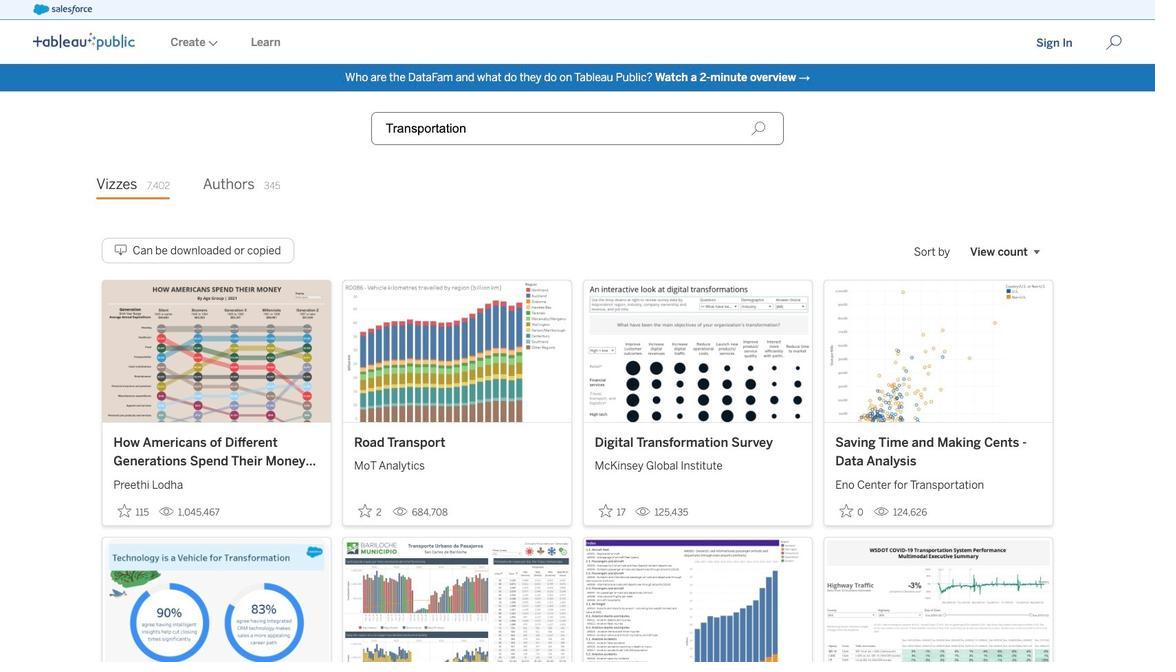 Task type: describe. For each thing, give the bounding box(es) containing it.
create image
[[206, 41, 218, 46]]

Search input field
[[371, 112, 784, 145]]

go to search image
[[1090, 34, 1139, 51]]

add favorite image for first add favorite button from right
[[840, 504, 854, 518]]

logo image
[[33, 32, 135, 50]]

add favorite image for second add favorite button from right
[[599, 504, 613, 518]]

search image
[[751, 121, 766, 136]]



Task type: locate. For each thing, give the bounding box(es) containing it.
4 add favorite image from the left
[[840, 504, 854, 518]]

1 add favorite image from the left
[[118, 504, 131, 518]]

Add Favorite button
[[113, 500, 153, 523], [354, 500, 387, 523], [595, 500, 630, 523], [836, 500, 869, 523]]

salesforce logo image
[[33, 4, 92, 15]]

2 add favorite button from the left
[[354, 500, 387, 523]]

2 add favorite image from the left
[[358, 504, 372, 518]]

3 add favorite button from the left
[[595, 500, 630, 523]]

workbook thumbnail image
[[102, 281, 331, 422], [343, 281, 572, 422], [584, 281, 812, 422], [825, 281, 1053, 422], [102, 538, 331, 662], [343, 538, 572, 662], [584, 538, 812, 662], [825, 538, 1053, 662]]

add favorite image
[[118, 504, 131, 518], [358, 504, 372, 518], [599, 504, 613, 518], [840, 504, 854, 518]]

add favorite image for fourth add favorite button from the right
[[118, 504, 131, 518]]

4 add favorite button from the left
[[836, 500, 869, 523]]

add favorite image for second add favorite button from the left
[[358, 504, 372, 518]]

3 add favorite image from the left
[[599, 504, 613, 518]]

1 add favorite button from the left
[[113, 500, 153, 523]]



Task type: vqa. For each thing, say whether or not it's contained in the screenshot.
The Workbook Thumbnail
yes



